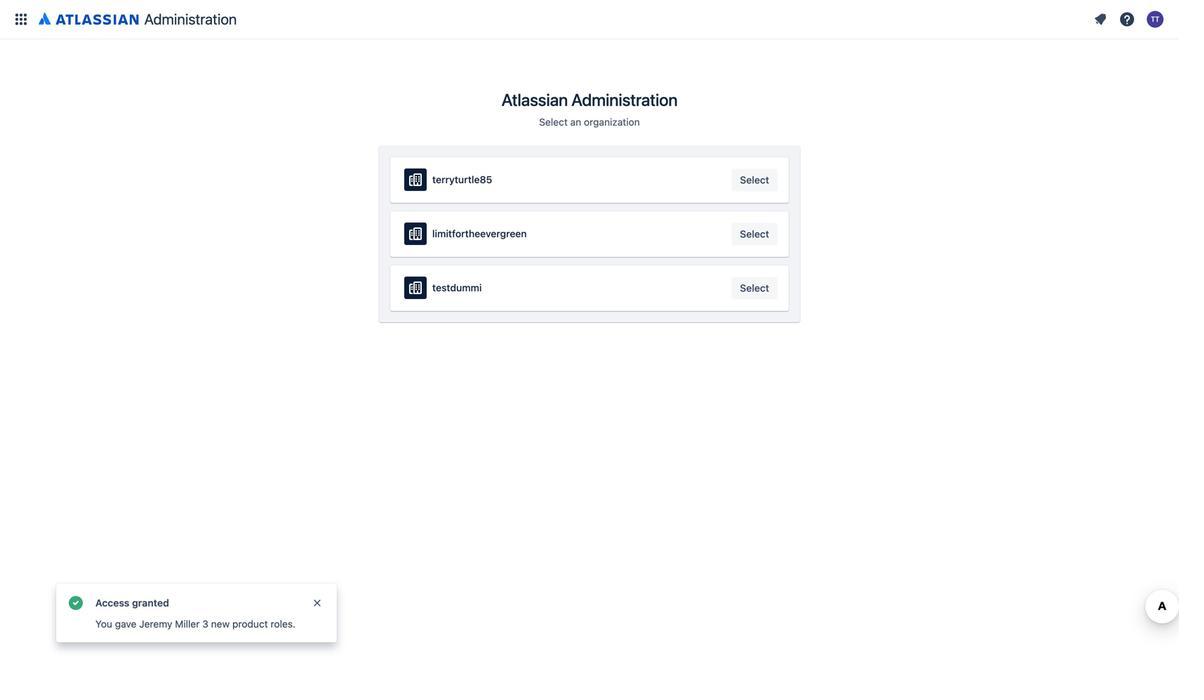 Task type: describe. For each thing, give the bounding box(es) containing it.
product
[[232, 618, 268, 630]]

3
[[202, 618, 209, 630]]

administration banner
[[0, 0, 1180, 39]]

roles.
[[271, 618, 296, 630]]

help icon image
[[1119, 11, 1136, 28]]

administration link
[[34, 8, 243, 31]]

select link for limitfortheevergreen
[[732, 223, 778, 245]]

limitfortheevergreen
[[433, 228, 527, 239]]

atlassian
[[502, 90, 568, 110]]

select for terryturtle85
[[740, 174, 770, 186]]

account image
[[1147, 11, 1164, 28]]

you
[[95, 618, 112, 630]]

organization
[[584, 116, 640, 128]]

administration inside atlassian administration select an organization
[[572, 90, 678, 110]]

new
[[211, 618, 230, 630]]



Task type: vqa. For each thing, say whether or not it's contained in the screenshot.
2nd Select link from the top of the page
yes



Task type: locate. For each thing, give the bounding box(es) containing it.
select inside atlassian administration select an organization
[[539, 116, 568, 128]]

global navigation element
[[8, 0, 1090, 39]]

access
[[95, 597, 130, 609]]

select link
[[732, 169, 778, 191], [732, 223, 778, 245], [732, 277, 778, 299]]

atlassian image
[[39, 10, 139, 27], [39, 10, 139, 27]]

dismiss image
[[312, 598, 323, 609]]

1 select link from the top
[[732, 169, 778, 191]]

gave
[[115, 618, 137, 630]]

select link for terryturtle85
[[732, 169, 778, 191]]

testdummi
[[433, 282, 482, 293]]

select
[[539, 116, 568, 128], [740, 174, 770, 186], [740, 228, 770, 240], [740, 282, 770, 294]]

select link for testdummi
[[732, 277, 778, 299]]

you gave jeremy miller 3 new product roles.
[[95, 618, 296, 630]]

testdummi link
[[402, 277, 482, 300]]

access granted
[[95, 597, 169, 609]]

terryturtle85
[[433, 174, 492, 185]]

2 select link from the top
[[732, 223, 778, 245]]

2 vertical spatial select link
[[732, 277, 778, 299]]

1 vertical spatial administration
[[572, 90, 678, 110]]

jeremy
[[139, 618, 172, 630]]

select for limitfortheevergreen
[[740, 228, 770, 240]]

miller
[[175, 618, 200, 630]]

0 horizontal spatial administration
[[144, 10, 237, 28]]

an
[[571, 116, 582, 128]]

1 horizontal spatial administration
[[572, 90, 678, 110]]

0 vertical spatial select link
[[732, 169, 778, 191]]

limitfortheevergreen link
[[402, 223, 527, 246]]

0 vertical spatial administration
[[144, 10, 237, 28]]

administration
[[144, 10, 237, 28], [572, 90, 678, 110]]

terryturtle85 link
[[402, 169, 492, 192]]

granted
[[132, 597, 169, 609]]

administration inside global navigation element
[[144, 10, 237, 28]]

3 select link from the top
[[732, 277, 778, 299]]

atlassian administration select an organization
[[502, 90, 678, 128]]

1 vertical spatial select link
[[732, 223, 778, 245]]

select for testdummi
[[740, 282, 770, 294]]

appswitcher icon image
[[13, 11, 29, 28]]



